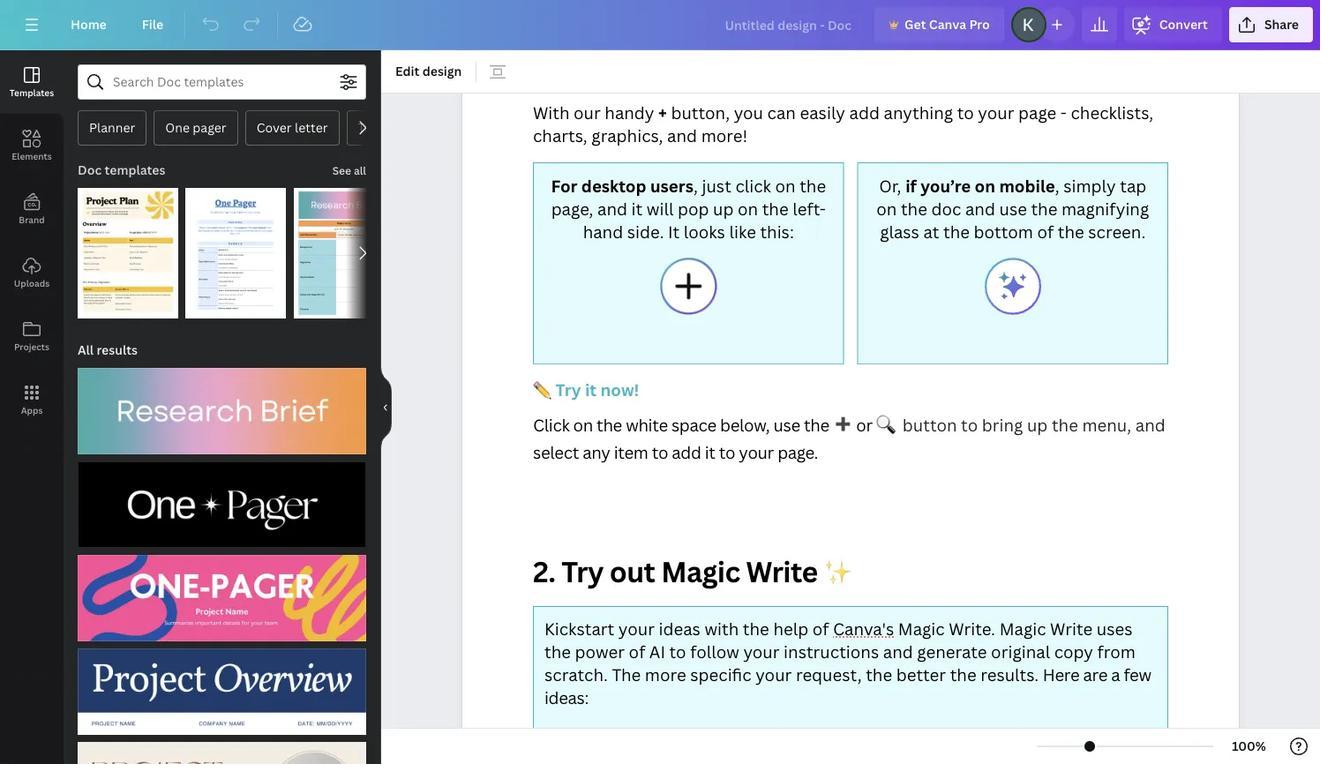 Task type: vqa. For each thing, say whether or not it's contained in the screenshot.
Search search box
no



Task type: locate. For each thing, give the bounding box(es) containing it.
1 horizontal spatial add
[[850, 102, 880, 124]]

home link
[[57, 7, 121, 42]]

uploads button
[[0, 241, 64, 305]]

now!
[[601, 379, 640, 401]]

3 the from the left
[[1052, 414, 1079, 436]]

the
[[597, 414, 622, 436], [804, 414, 830, 436], [1052, 414, 1079, 436]]

Search Doc templates search field
[[113, 65, 331, 99]]

one pager
[[165, 119, 227, 136]]

0 horizontal spatial and
[[668, 125, 698, 147]]

up
[[1028, 414, 1048, 436]]

space
[[672, 414, 717, 436]]

0 horizontal spatial your
[[739, 441, 774, 463]]

with
[[533, 102, 570, 124]]

to
[[958, 102, 975, 124], [962, 414, 978, 436], [652, 441, 668, 463], [719, 441, 736, 463]]

it inside button to bring up the menu, and select any item to add it to your page.
[[705, 441, 716, 463]]

1 vertical spatial and
[[1136, 414, 1166, 436]]

templates button
[[0, 50, 64, 114]]

cover letter
[[257, 119, 328, 136]]

and right the 'menu,' at the right bottom of the page
[[1136, 414, 1166, 436]]

doc templates button
[[76, 153, 167, 188]]

page
[[1019, 102, 1057, 124]]

your left page
[[979, 102, 1015, 124]]

it left now!
[[585, 379, 597, 401]]

100%
[[1233, 738, 1267, 755]]

pager
[[193, 119, 227, 136]]

edit
[[396, 63, 420, 79]]

use
[[774, 414, 801, 436]]

your inside button, you can easily add anything to your page - checklists, charts, graphics, and more!
[[979, 102, 1015, 124]]

➕
[[834, 413, 853, 437]]

canva
[[930, 16, 967, 33]]

magic
[[661, 553, 740, 591]]

the right up
[[1052, 414, 1079, 436]]

doc
[[78, 162, 102, 178]]

add
[[850, 102, 880, 124], [672, 441, 702, 463]]

project overview/one-pager professional docs banner in beige brown warm classic style image
[[78, 743, 366, 765]]

1 horizontal spatial your
[[979, 102, 1015, 124]]

your
[[979, 102, 1015, 124], [739, 441, 774, 463]]

project overview/one-pager professional docs banner in black white sleek monochrome style image
[[78, 462, 366, 548]]

it down click on the white space below, use the ➕ or 🔍
[[705, 441, 716, 463]]

white
[[626, 414, 668, 436]]

1 vertical spatial add
[[672, 441, 702, 463]]

0 vertical spatial add
[[850, 102, 880, 124]]

2 horizontal spatial the
[[1052, 414, 1079, 436]]

all
[[78, 342, 94, 358]]

cover letter button
[[245, 110, 339, 146]]

Design title text field
[[711, 7, 868, 42]]

0 horizontal spatial add
[[672, 441, 702, 463]]

1 horizontal spatial the
[[804, 414, 830, 436]]

your inside button to bring up the menu, and select any item to add it to your page.
[[739, 441, 774, 463]]

planner button
[[78, 110, 147, 146]]

to do list button
[[347, 110, 423, 146]]

with our handy +
[[533, 102, 667, 124]]

the left ➕
[[804, 414, 830, 436]]

try it now!
[[556, 379, 640, 401]]

1 vertical spatial try
[[562, 553, 604, 591]]

you
[[734, 102, 764, 124]]

1 horizontal spatial it
[[705, 441, 716, 463]]

get
[[905, 16, 927, 33]]

add inside button to bring up the menu, and select any item to add it to your page.
[[672, 441, 702, 463]]

to down click on the white space below, use the ➕ or 🔍
[[719, 441, 736, 463]]

try right "2."
[[562, 553, 604, 591]]

all
[[354, 163, 366, 178]]

and
[[668, 125, 698, 147], [1136, 414, 1166, 436]]

and inside button, you can easily add anything to your page - checklists, charts, graphics, and more!
[[668, 125, 698, 147]]

try
[[556, 379, 581, 401], [562, 553, 604, 591]]

cover
[[257, 119, 292, 136]]

✨
[[824, 553, 852, 591]]

convert button
[[1125, 7, 1223, 42]]

project plan professional doc in yellow black friendly corporate style image
[[78, 188, 179, 319]]

to right anything
[[958, 102, 975, 124]]

project overview/one-pager professional docs banner in black white sleek monochrome style group
[[78, 451, 366, 548]]

try right ✏️
[[556, 379, 581, 401]]

project plan professional doc in yellow black friendly corporate style group
[[78, 177, 179, 319]]

menu,
[[1083, 414, 1132, 436]]

1 horizontal spatial and
[[1136, 414, 1166, 436]]

get canva pro button
[[875, 7, 1005, 42]]

and down button,
[[668, 125, 698, 147]]

brand
[[19, 214, 45, 226]]

1 vertical spatial your
[[739, 441, 774, 463]]

bring
[[982, 414, 1024, 436]]

the right on
[[597, 414, 622, 436]]

0 vertical spatial it
[[585, 379, 597, 401]]

projects button
[[0, 305, 64, 368]]

see all button
[[331, 153, 368, 188]]

0 horizontal spatial the
[[597, 414, 622, 436]]

0 vertical spatial and
[[668, 125, 698, 147]]

and inside button to bring up the menu, and select any item to add it to your page.
[[1136, 414, 1166, 436]]

0 vertical spatial try
[[556, 379, 581, 401]]

+
[[659, 102, 667, 124]]

one pager doc in black and white blue light blue classic professional style group
[[186, 177, 287, 319]]

it
[[585, 379, 597, 401], [705, 441, 716, 463]]

2.
[[533, 553, 556, 591]]

your down below,
[[739, 441, 774, 463]]

1 the from the left
[[597, 414, 622, 436]]

add down space
[[672, 441, 702, 463]]

add right easily
[[850, 102, 880, 124]]

list
[[394, 119, 412, 136]]

checklists,
[[1071, 102, 1154, 124]]

click on the white space below, use the ➕ or 🔍
[[533, 413, 896, 437]]

project overview/one-pager professional docs banner in blue white traditional corporate style image
[[78, 649, 366, 736]]

1 vertical spatial it
[[705, 441, 716, 463]]

0 vertical spatial your
[[979, 102, 1015, 124]]

file
[[142, 16, 164, 33]]

the inside button to bring up the menu, and select any item to add it to your page.
[[1052, 414, 1079, 436]]



Task type: describe. For each thing, give the bounding box(es) containing it.
or
[[857, 414, 873, 436]]

to do list
[[358, 119, 412, 136]]

one pager doc in black and white blue light blue classic professional style image
[[186, 188, 287, 319]]

to left bring
[[962, 414, 978, 436]]

design
[[423, 63, 462, 79]]

to
[[358, 119, 372, 136]]

graphics,
[[592, 125, 664, 147]]

on
[[574, 414, 593, 436]]

elements
[[12, 150, 52, 162]]

file button
[[128, 7, 178, 42]]

project overview/one-pager professional docs banner in blue white traditional corporate style group
[[78, 639, 366, 736]]

button, you can easily add anything to your page - checklists, charts, graphics, and more!
[[533, 102, 1158, 147]]

main menu bar
[[0, 0, 1321, 50]]

share button
[[1230, 7, 1314, 42]]

pro
[[970, 16, 990, 33]]

see
[[333, 163, 351, 178]]

page.
[[778, 441, 819, 463]]

below,
[[721, 414, 770, 436]]

apps
[[21, 404, 43, 417]]

templates
[[105, 162, 165, 178]]

edit design button
[[388, 57, 469, 86]]

project overview/one-pager professional docs banner in beige brown warm classic style group
[[78, 732, 366, 765]]

do
[[375, 119, 391, 136]]

edit design
[[396, 63, 462, 79]]

any
[[583, 441, 611, 463]]

anything
[[884, 102, 954, 124]]

share
[[1265, 16, 1300, 33]]

✏️
[[533, 379, 552, 401]]

our
[[574, 102, 601, 124]]

0 horizontal spatial it
[[585, 379, 597, 401]]

button to bring up the menu, and select any item to add it to your page.
[[533, 414, 1170, 463]]

one pager button
[[154, 110, 238, 146]]

more!
[[702, 125, 748, 147]]

project overview/one-pager professional docs banner in pink dark blue yellow playful abstract style image
[[78, 556, 366, 642]]

easily
[[800, 102, 846, 124]]

hide image
[[381, 365, 392, 450]]

get canva pro
[[905, 16, 990, 33]]

to inside button, you can easily add anything to your page - checklists, charts, graphics, and more!
[[958, 102, 975, 124]]

research brief docs banner in orange teal pink soft pastels style image
[[78, 368, 366, 455]]

select
[[533, 441, 579, 463]]

-
[[1061, 102, 1067, 124]]

projects
[[14, 341, 49, 353]]

button,
[[671, 102, 730, 124]]

write
[[747, 553, 818, 591]]

elements button
[[0, 114, 64, 177]]

research brief doc in orange teal pink soft pastels style group
[[294, 188, 395, 319]]

planner
[[89, 119, 135, 136]]

uploads
[[14, 277, 50, 290]]

button
[[903, 414, 958, 436]]

2 the from the left
[[804, 414, 830, 436]]

results
[[97, 342, 138, 358]]

all results
[[78, 342, 138, 358]]

can
[[768, 102, 796, 124]]

see all
[[333, 163, 366, 178]]

brand button
[[0, 177, 64, 241]]

apps button
[[0, 368, 64, 432]]

🔍
[[877, 413, 896, 437]]

click
[[533, 414, 570, 436]]

convert
[[1160, 16, 1209, 33]]

item
[[614, 441, 649, 463]]

project overview/one-pager professional docs banner in pink dark blue yellow playful abstract style group
[[78, 545, 366, 642]]

letter
[[295, 119, 328, 136]]

templates
[[10, 87, 54, 99]]

research brief doc in orange teal pink soft pastels style image
[[294, 188, 395, 319]]

to right item
[[652, 441, 668, 463]]

charts,
[[533, 125, 588, 147]]

add inside button, you can easily add anything to your page - checklists, charts, graphics, and more!
[[850, 102, 880, 124]]

2. try out magic write ✨
[[533, 553, 852, 591]]

home
[[71, 16, 107, 33]]

handy
[[605, 102, 655, 124]]

doc templates
[[78, 162, 165, 178]]

100% button
[[1221, 733, 1279, 761]]

side panel tab list
[[0, 50, 64, 432]]

one
[[165, 119, 190, 136]]

research brief docs banner in orange teal pink soft pastels style group
[[78, 358, 366, 455]]



